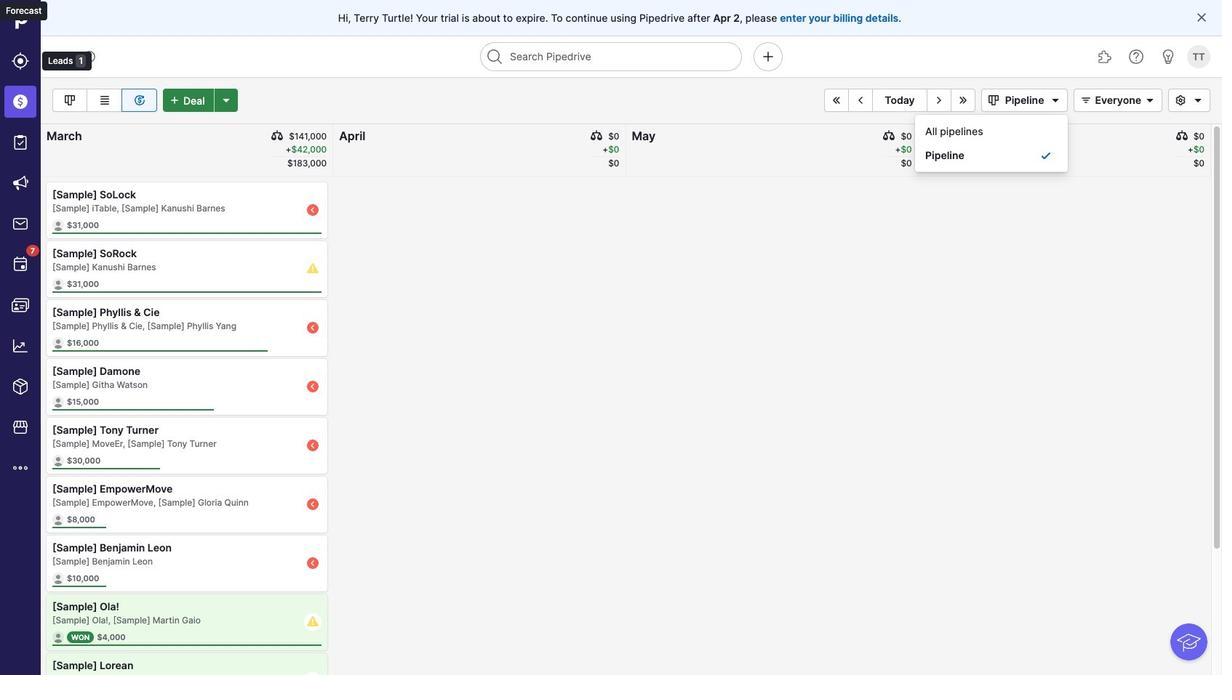 Task type: vqa. For each thing, say whether or not it's contained in the screenshot.
Info IMAGE
yes



Task type: locate. For each thing, give the bounding box(es) containing it.
insights image
[[12, 338, 29, 355]]

marketplace image
[[12, 419, 29, 437]]

sales inbox image
[[12, 215, 29, 233]]

products image
[[12, 378, 29, 396]]

campaigns image
[[12, 175, 29, 192]]

color primary image
[[1196, 12, 1208, 23], [985, 95, 1002, 106], [1047, 95, 1065, 106], [1078, 95, 1095, 106], [272, 130, 283, 142], [884, 130, 895, 142], [1176, 130, 1188, 142], [1040, 150, 1052, 161]]

quick help image
[[1128, 48, 1145, 65]]

next month image
[[930, 95, 948, 106]]

color primary image
[[1142, 95, 1159, 106], [1172, 95, 1190, 106], [1190, 95, 1207, 106], [591, 130, 603, 142]]

pipeline image
[[61, 92, 79, 109]]

knowledge center bot, also known as kc bot is an onboarding assistant that allows you to see the list of onboarding items in one place for quick and easy reference. this improves your in-app experience. image
[[1171, 624, 1208, 661]]

menu
[[0, 0, 92, 676]]

add deal element
[[163, 89, 238, 112]]

Search Pipedrive field
[[480, 42, 742, 71]]

add deal options image
[[217, 95, 235, 106]]

menu item
[[0, 81, 41, 122]]

info image
[[84, 51, 95, 63]]



Task type: describe. For each thing, give the bounding box(es) containing it.
previous month image
[[852, 95, 870, 106]]

home image
[[9, 9, 31, 31]]

quick add image
[[760, 48, 777, 65]]

leads image
[[12, 52, 29, 70]]

jump back 4 months image
[[828, 95, 846, 106]]

sales assistant image
[[1160, 48, 1177, 65]]

list image
[[96, 92, 113, 109]]

forecast image
[[131, 92, 148, 109]]

deals image
[[12, 93, 29, 111]]

projects image
[[12, 134, 29, 151]]

more image
[[12, 460, 29, 477]]

color primary inverted image
[[166, 95, 183, 106]]

color undefined image
[[12, 256, 29, 274]]

contacts image
[[12, 297, 29, 314]]

jump forward 4 months image
[[954, 95, 972, 106]]



